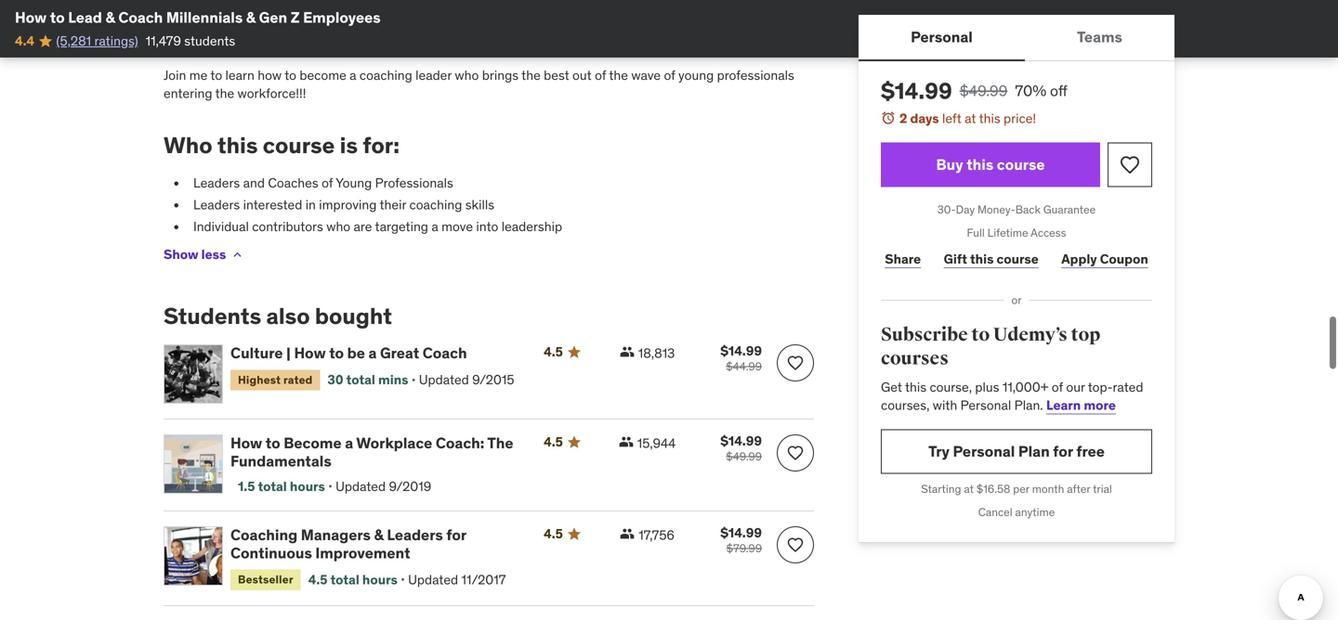 Task type: vqa. For each thing, say whether or not it's contained in the screenshot.
bottom for
yes



Task type: locate. For each thing, give the bounding box(es) containing it.
culture | how to be a great coach link
[[230, 344, 521, 363]]

course for gift this course
[[997, 251, 1039, 267]]

work
[[340, 19, 371, 36]]

1 horizontal spatial who
[[455, 67, 479, 84]]

$49.99 inside $14.99 $49.99 70% off
[[960, 81, 1008, 100]]

$14.99 for $14.99 $79.99
[[720, 525, 762, 542]]

udemy's
[[993, 324, 1068, 347]]

total right the 1.5
[[258, 479, 287, 495]]

to inside how to become a workplace coach: the fundamentals
[[266, 434, 280, 453]]

or down the -
[[375, 41, 387, 58]]

2 vertical spatial at
[[964, 482, 974, 497]]

rated
[[283, 373, 313, 387], [1113, 379, 1143, 396]]

who this course is for:
[[164, 132, 400, 160]]

the up me
[[193, 41, 215, 58]]

0 horizontal spatial $49.99
[[726, 450, 762, 464]]

this right the buy
[[967, 155, 994, 174]]

who down improving
[[326, 219, 350, 235]]

rated up more
[[1113, 379, 1143, 396]]

entering
[[164, 85, 212, 102]]

can
[[404, 19, 425, 36]]

leaders up individual
[[193, 197, 240, 213]]

lifetime
[[987, 226, 1028, 240]]

at inside the "the generations gaps at work - we can do better!  (lecture 6) the millennial stereotype: fact or fiction? (lecture 7)"
[[326, 19, 337, 36]]

& right managers
[[374, 526, 384, 545]]

personal down plus
[[961, 397, 1011, 414]]

this up courses,
[[905, 379, 927, 396]]

improving
[[319, 197, 377, 213]]

coach up '11,479'
[[118, 8, 163, 27]]

0 horizontal spatial how
[[15, 8, 47, 27]]

xsmall image
[[230, 247, 245, 262], [620, 345, 635, 360], [619, 435, 634, 450], [620, 527, 635, 542]]

hours down the improvement
[[362, 572, 398, 589]]

1 vertical spatial for
[[446, 526, 466, 545]]

with
[[933, 397, 957, 414]]

personal up $16.58
[[953, 442, 1015, 461]]

$44.99
[[726, 360, 762, 374]]

students
[[184, 32, 235, 49]]

2 horizontal spatial &
[[374, 526, 384, 545]]

$49.99 inside the $14.99 $49.99
[[726, 450, 762, 464]]

1 horizontal spatial coach
[[423, 344, 467, 363]]

a inside join me to learn how to become a coaching leader who brings the best out of the wave of young professionals entering the workforce!!!
[[350, 67, 356, 84]]

$14.99
[[881, 77, 952, 105], [720, 343, 762, 360], [720, 433, 762, 450], [720, 525, 762, 542]]

$14.99 down $44.99
[[720, 433, 762, 450]]

the right coach:
[[487, 434, 513, 453]]

gen
[[259, 8, 287, 27]]

4.5 for how to become a workplace coach: the fundamentals
[[544, 434, 563, 451]]

$49.99 for $14.99 $49.99 70% off
[[960, 81, 1008, 100]]

best
[[544, 67, 569, 84]]

0 horizontal spatial for
[[446, 526, 466, 545]]

1 horizontal spatial $49.99
[[960, 81, 1008, 100]]

left
[[942, 110, 962, 127]]

2 vertical spatial the
[[487, 434, 513, 453]]

contributors
[[252, 219, 323, 235]]

for left free
[[1053, 442, 1073, 461]]

to left be
[[329, 344, 344, 363]]

to left udemy's
[[971, 324, 990, 347]]

the left the wave
[[609, 67, 628, 84]]

updated for great
[[419, 372, 469, 389]]

a
[[350, 67, 356, 84], [431, 219, 438, 235], [368, 344, 377, 363], [345, 434, 353, 453]]

xsmall image left 18,813
[[620, 345, 635, 360]]

interested
[[243, 197, 302, 213]]

of left our
[[1052, 379, 1063, 396]]

day
[[956, 203, 975, 217]]

learn
[[1046, 397, 1081, 414]]

for up updated 11/2017
[[446, 526, 466, 545]]

coaching down the "the generations gaps at work - we can do better!  (lecture 6) the millennial stereotype: fact or fiction? (lecture 7)"
[[360, 67, 412, 84]]

$49.99 up 2 days left at this price!
[[960, 81, 1008, 100]]

professionals
[[717, 67, 794, 84]]

more
[[1084, 397, 1116, 414]]

course up back
[[997, 155, 1045, 174]]

leaders and coaches of young professionals leaders interested in improving their coaching skills individual contributors who are targeting a move into leadership
[[193, 175, 562, 235]]

1 vertical spatial how
[[294, 344, 326, 363]]

personal up $14.99 $49.99 70% off
[[911, 27, 973, 46]]

0 vertical spatial at
[[326, 19, 337, 36]]

leaders
[[193, 175, 240, 191], [193, 197, 240, 213], [387, 526, 443, 545]]

skills
[[465, 197, 494, 213]]

this for gift this course
[[970, 251, 994, 267]]

how up 4.4
[[15, 8, 47, 27]]

wishlist image
[[1119, 154, 1141, 176], [786, 444, 805, 463], [786, 536, 805, 555]]

also
[[266, 302, 310, 330]]

4.5
[[544, 344, 563, 361], [544, 434, 563, 451], [544, 526, 563, 543], [308, 572, 328, 589]]

$14.99 $44.99
[[720, 343, 762, 374]]

free
[[1076, 442, 1105, 461]]

1 vertical spatial or
[[1012, 293, 1022, 308]]

get this course, plus 11,000+ of our top-rated courses, with personal plan.
[[881, 379, 1143, 414]]

updated 9/2015
[[419, 372, 514, 389]]

who right leader
[[455, 67, 479, 84]]

2 vertical spatial total
[[330, 572, 359, 589]]

top
[[1071, 324, 1101, 347]]

xsmall image left 17,756
[[620, 527, 635, 542]]

0 horizontal spatial hours
[[290, 479, 325, 495]]

0 vertical spatial coach
[[118, 8, 163, 27]]

30
[[327, 372, 343, 389]]

0 vertical spatial for
[[1053, 442, 1073, 461]]

2 vertical spatial wishlist image
[[786, 536, 805, 555]]

tab list
[[859, 15, 1175, 61]]

4.5 for culture | how to be a great coach
[[544, 344, 563, 361]]

generations
[[218, 19, 289, 36]]

students also bought
[[164, 302, 392, 330]]

0 vertical spatial hours
[[290, 479, 325, 495]]

& left gen
[[246, 8, 256, 27]]

0 vertical spatial leaders
[[193, 175, 240, 191]]

become
[[284, 434, 342, 453]]

2 vertical spatial updated
[[408, 572, 458, 589]]

course up coaches
[[263, 132, 335, 160]]

0 vertical spatial personal
[[911, 27, 973, 46]]

subscribe to udemy's top courses
[[881, 324, 1101, 370]]

starting at $16.58 per month after trial cancel anytime
[[921, 482, 1112, 520]]

$14.99 right 17,756
[[720, 525, 762, 542]]

show
[[164, 246, 198, 263]]

xsmall image right the less
[[230, 247, 245, 262]]

are
[[354, 219, 372, 235]]

xsmall image left 15,944
[[619, 435, 634, 450]]

2 vertical spatial personal
[[953, 442, 1015, 461]]

30-
[[937, 203, 956, 217]]

2 horizontal spatial how
[[294, 344, 326, 363]]

the generations gaps at work - we can do better!  (lecture 6) the millennial stereotype: fact or fiction? (lecture 7)
[[193, 19, 554, 58]]

coupon
[[1100, 251, 1148, 267]]

leaders down 9/2019
[[387, 526, 443, 545]]

at inside starting at $16.58 per month after trial cancel anytime
[[964, 482, 974, 497]]

0 horizontal spatial who
[[326, 219, 350, 235]]

2 days left at this price!
[[900, 110, 1036, 127]]

rated down |
[[283, 373, 313, 387]]

1 horizontal spatial hours
[[362, 572, 398, 589]]

culture | how to be a great coach
[[230, 344, 467, 363]]

$14.99 up days
[[881, 77, 952, 105]]

$14.99 $49.99 70% off
[[881, 77, 1068, 105]]

who inside join me to learn how to become a coaching leader who brings the best out of the wave of young professionals entering the workforce!!!
[[455, 67, 479, 84]]

0 vertical spatial who
[[455, 67, 479, 84]]

apply
[[1062, 251, 1097, 267]]

for:
[[363, 132, 400, 160]]

this inside button
[[967, 155, 994, 174]]

who
[[455, 67, 479, 84], [326, 219, 350, 235]]

2 vertical spatial leaders
[[387, 526, 443, 545]]

how up the 1.5
[[230, 434, 262, 453]]

2 vertical spatial how
[[230, 434, 262, 453]]

$49.99 up $14.99 $79.99
[[726, 450, 762, 464]]

at up stereotype: fact
[[326, 19, 337, 36]]

how inside how to become a workplace coach: the fundamentals
[[230, 434, 262, 453]]

at left $16.58
[[964, 482, 974, 497]]

is
[[340, 132, 358, 160]]

how for become
[[230, 434, 262, 453]]

workplace
[[356, 434, 432, 453]]

of right the "out"
[[595, 67, 606, 84]]

0 horizontal spatial or
[[375, 41, 387, 58]]

course inside button
[[997, 155, 1045, 174]]

updated down how to become a workplace coach: the fundamentals
[[336, 479, 386, 495]]

1 vertical spatial the
[[193, 41, 215, 58]]

1 vertical spatial $49.99
[[726, 450, 762, 464]]

the down learn
[[215, 85, 234, 102]]

this inside get this course, plus 11,000+ of our top-rated courses, with personal plan.
[[905, 379, 927, 396]]

total down the improvement
[[330, 572, 359, 589]]

1 vertical spatial wishlist image
[[786, 444, 805, 463]]

1 vertical spatial total
[[258, 479, 287, 495]]

1 horizontal spatial &
[[246, 8, 256, 27]]

updated left the 11/2017
[[408, 572, 458, 589]]

how right |
[[294, 344, 326, 363]]

& up ratings)
[[105, 8, 115, 27]]

to left become
[[266, 434, 280, 453]]

1 horizontal spatial how
[[230, 434, 262, 453]]

the left best
[[522, 67, 541, 84]]

0 vertical spatial total
[[346, 372, 375, 389]]

coaches
[[268, 175, 318, 191]]

1 horizontal spatial rated
[[1113, 379, 1143, 396]]

1 vertical spatial who
[[326, 219, 350, 235]]

course for who this course is for:
[[263, 132, 335, 160]]

this for who this course is for:
[[217, 132, 258, 160]]

show less button
[[164, 236, 245, 274]]

0 vertical spatial $49.99
[[960, 81, 1008, 100]]

to right me
[[210, 67, 222, 84]]

& inside coaching managers & leaders for continuous improvement
[[374, 526, 384, 545]]

to inside 'subscribe to udemy's top courses'
[[971, 324, 990, 347]]

$14.99 for $14.99 $49.99 70% off
[[881, 77, 952, 105]]

0 vertical spatial how
[[15, 8, 47, 27]]

at for this
[[965, 110, 976, 127]]

of left young
[[322, 175, 333, 191]]

the
[[522, 67, 541, 84], [609, 67, 628, 84], [215, 85, 234, 102]]

course down lifetime
[[997, 251, 1039, 267]]

wishlist image for coaching managers & leaders for continuous improvement
[[786, 536, 805, 555]]

0 vertical spatial coaching
[[360, 67, 412, 84]]

at right left
[[965, 110, 976, 127]]

wishlist image
[[786, 354, 805, 373]]

1 vertical spatial coaching
[[409, 197, 462, 213]]

0 vertical spatial updated
[[419, 372, 469, 389]]

total for a
[[346, 372, 375, 389]]

0 horizontal spatial &
[[105, 8, 115, 27]]

a right 'become' in the top of the page
[[350, 67, 356, 84]]

11,479 students
[[146, 32, 235, 49]]

this up the and
[[217, 132, 258, 160]]

11,000+
[[1003, 379, 1049, 396]]

a left move
[[431, 219, 438, 235]]

coach up updated 9/2015
[[423, 344, 467, 363]]

how
[[15, 8, 47, 27], [294, 344, 326, 363], [230, 434, 262, 453]]

coach
[[118, 8, 163, 27], [423, 344, 467, 363]]

or inside the "the generations gaps at work - we can do better!  (lecture 6) the millennial stereotype: fact or fiction? (lecture 7)"
[[375, 41, 387, 58]]

millennial
[[218, 41, 273, 58]]

be
[[347, 344, 365, 363]]

coaching up move
[[409, 197, 462, 213]]

$14.99 left wishlist icon
[[720, 343, 762, 360]]

how to become a workplace coach: the fundamentals
[[230, 434, 513, 471]]

a inside leaders and coaches of young professionals leaders interested in improving their coaching skills individual contributors who are targeting a move into leadership
[[431, 219, 438, 235]]

total right 30
[[346, 372, 375, 389]]

guarantee
[[1043, 203, 1096, 217]]

1 vertical spatial at
[[965, 110, 976, 127]]

30 total mins
[[327, 372, 408, 389]]

young
[[336, 175, 372, 191]]

or up udemy's
[[1012, 293, 1022, 308]]

hours down fundamentals
[[290, 479, 325, 495]]

0 vertical spatial or
[[375, 41, 387, 58]]

this right gift
[[970, 251, 994, 267]]

updated left 9/2015
[[419, 372, 469, 389]]

this left price!
[[979, 110, 1001, 127]]

to
[[50, 8, 65, 27], [210, 67, 222, 84], [285, 67, 296, 84], [971, 324, 990, 347], [329, 344, 344, 363], [266, 434, 280, 453]]

into
[[476, 219, 498, 235]]

in
[[305, 197, 316, 213]]

personal inside get this course, plus 11,000+ of our top-rated courses, with personal plan.
[[961, 397, 1011, 414]]

9/2015
[[472, 372, 514, 389]]

a right become
[[345, 434, 353, 453]]

4.5 for coaching managers & leaders for continuous improvement
[[544, 526, 563, 543]]

leaders left the and
[[193, 175, 240, 191]]

1 vertical spatial hours
[[362, 572, 398, 589]]

courses
[[881, 348, 949, 370]]

the right '11,479'
[[193, 19, 215, 36]]

1 vertical spatial personal
[[961, 397, 1011, 414]]



Task type: describe. For each thing, give the bounding box(es) containing it.
1 horizontal spatial the
[[522, 67, 541, 84]]

the inside how to become a workplace coach: the fundamentals
[[487, 434, 513, 453]]

join
[[164, 67, 186, 84]]

xsmall image for culture | how to be a great coach
[[620, 345, 635, 360]]

0 vertical spatial wishlist image
[[1119, 154, 1141, 176]]

our
[[1066, 379, 1085, 396]]

gift this course link
[[940, 241, 1043, 278]]

1 horizontal spatial or
[[1012, 293, 1022, 308]]

we
[[382, 19, 401, 36]]

0 horizontal spatial coach
[[118, 8, 163, 27]]

learn
[[225, 67, 255, 84]]

to right how
[[285, 67, 296, 84]]

$14.99 $49.99
[[720, 433, 762, 464]]

15,944
[[637, 435, 676, 452]]

become
[[300, 67, 346, 84]]

coach:
[[436, 434, 484, 453]]

cancel
[[978, 505, 1013, 520]]

buy this course button
[[881, 143, 1100, 187]]

2
[[900, 110, 907, 127]]

of right the wave
[[664, 67, 675, 84]]

alarm image
[[881, 111, 896, 125]]

price!
[[1004, 110, 1036, 127]]

great
[[380, 344, 419, 363]]

a right be
[[368, 344, 377, 363]]

this for get this course, plus 11,000+ of our top-rated courses, with personal plan.
[[905, 379, 927, 396]]

hours for 4.5 total hours
[[362, 572, 398, 589]]

money-
[[978, 203, 1015, 217]]

plan.
[[1014, 397, 1043, 414]]

workforce!!!
[[237, 85, 306, 102]]

try personal plan for free
[[928, 442, 1105, 461]]

buy this course
[[936, 155, 1045, 174]]

move
[[442, 219, 473, 235]]

full
[[967, 226, 985, 240]]

0 horizontal spatial the
[[215, 85, 234, 102]]

how to become a workplace coach: the fundamentals link
[[230, 434, 521, 471]]

of inside leaders and coaches of young professionals leaders interested in improving their coaching skills individual contributors who are targeting a move into leadership
[[322, 175, 333, 191]]

learn more
[[1046, 397, 1116, 414]]

gift
[[944, 251, 967, 267]]

courses,
[[881, 397, 930, 414]]

get
[[881, 379, 902, 396]]

join me to learn how to become a coaching leader who brings the best out of the wave of young professionals entering the workforce!!!
[[164, 67, 794, 102]]

try personal plan for free link
[[881, 430, 1152, 474]]

professionals
[[375, 175, 453, 191]]

who
[[164, 132, 212, 160]]

course,
[[930, 379, 972, 396]]

at for work
[[326, 19, 337, 36]]

continuous
[[230, 544, 312, 563]]

coaching inside join me to learn how to become a coaching leader who brings the best out of the wave of young professionals entering the workforce!!!
[[360, 67, 412, 84]]

updated 9/2019
[[336, 479, 431, 495]]

tab list containing personal
[[859, 15, 1175, 61]]

1 vertical spatial leaders
[[193, 197, 240, 213]]

gaps
[[292, 19, 323, 36]]

this for buy this course
[[967, 155, 994, 174]]

1.5 total hours
[[238, 479, 325, 495]]

fiction? (lecture
[[390, 41, 487, 58]]

improvement
[[315, 544, 410, 563]]

$49.99 for $14.99 $49.99
[[726, 450, 762, 464]]

30-day money-back guarantee full lifetime access
[[937, 203, 1096, 240]]

back
[[1015, 203, 1041, 217]]

who inside leaders and coaches of young professionals leaders interested in improving their coaching skills individual contributors who are targeting a move into leadership
[[326, 219, 350, 235]]

-
[[374, 19, 379, 36]]

access
[[1031, 226, 1066, 240]]

xsmall image for how to become a workplace coach: the fundamentals
[[619, 435, 634, 450]]

leaders inside coaching managers & leaders for continuous improvement
[[387, 526, 443, 545]]

per
[[1013, 482, 1030, 497]]

xsmall image for coaching managers & leaders for continuous improvement
[[620, 527, 635, 542]]

plan
[[1018, 442, 1050, 461]]

17,756
[[639, 527, 675, 544]]

|
[[286, 344, 291, 363]]

9/2019
[[389, 479, 431, 495]]

rated inside get this course, plus 11,000+ of our top-rated courses, with personal plan.
[[1113, 379, 1143, 396]]

gift this course
[[944, 251, 1039, 267]]

hours for 1.5 total hours
[[290, 479, 325, 495]]

to left "lead"
[[50, 8, 65, 27]]

ratings)
[[94, 32, 138, 49]]

month
[[1032, 482, 1064, 497]]

targeting
[[375, 219, 428, 235]]

coaching managers & leaders for continuous improvement link
[[230, 526, 521, 563]]

subscribe
[[881, 324, 968, 347]]

a inside how to become a workplace coach: the fundamentals
[[345, 434, 353, 453]]

share button
[[881, 241, 925, 278]]

18,813
[[638, 345, 675, 362]]

starting
[[921, 482, 961, 497]]

of inside get this course, plus 11,000+ of our top-rated courses, with personal plan.
[[1052, 379, 1063, 396]]

personal inside try personal plan for free link
[[953, 442, 1015, 461]]

culture
[[230, 344, 283, 363]]

millennials
[[166, 8, 243, 27]]

7)
[[491, 41, 501, 58]]

1 vertical spatial updated
[[336, 479, 386, 495]]

days
[[910, 110, 939, 127]]

managers
[[301, 526, 371, 545]]

$79.99
[[726, 542, 762, 556]]

mins
[[378, 372, 408, 389]]

plus
[[975, 379, 999, 396]]

personal inside the personal button
[[911, 27, 973, 46]]

how for lead
[[15, 8, 47, 27]]

teams button
[[1025, 15, 1175, 59]]

$14.99 $79.99
[[720, 525, 762, 556]]

do
[[428, 19, 443, 36]]

young
[[678, 67, 714, 84]]

0 vertical spatial the
[[193, 19, 215, 36]]

wishlist image for how to become a workplace coach: the fundamentals
[[786, 444, 805, 463]]

updated for improvement
[[408, 572, 458, 589]]

$14.99 for $14.99 $44.99
[[720, 343, 762, 360]]

for inside coaching managers & leaders for continuous improvement
[[446, 526, 466, 545]]

course for buy this course
[[997, 155, 1045, 174]]

11,479
[[146, 32, 181, 49]]

z
[[291, 8, 300, 27]]

1 horizontal spatial for
[[1053, 442, 1073, 461]]

4.4
[[15, 32, 35, 49]]

apply coupon
[[1062, 251, 1148, 267]]

0 horizontal spatial rated
[[283, 373, 313, 387]]

total for continuous
[[330, 572, 359, 589]]

(5,281
[[56, 32, 91, 49]]

after
[[1067, 482, 1090, 497]]

coaching inside leaders and coaches of young professionals leaders interested in improving their coaching skills individual contributors who are targeting a move into leadership
[[409, 197, 462, 213]]

1 vertical spatial coach
[[423, 344, 467, 363]]

leadership
[[502, 219, 562, 235]]

4.5 total hours
[[308, 572, 398, 589]]

2 horizontal spatial the
[[609, 67, 628, 84]]

updated 11/2017
[[408, 572, 506, 589]]

xsmall image inside the show less button
[[230, 247, 245, 262]]

$14.99 for $14.99 $49.99
[[720, 433, 762, 450]]

me
[[189, 67, 208, 84]]

less
[[201, 246, 226, 263]]



